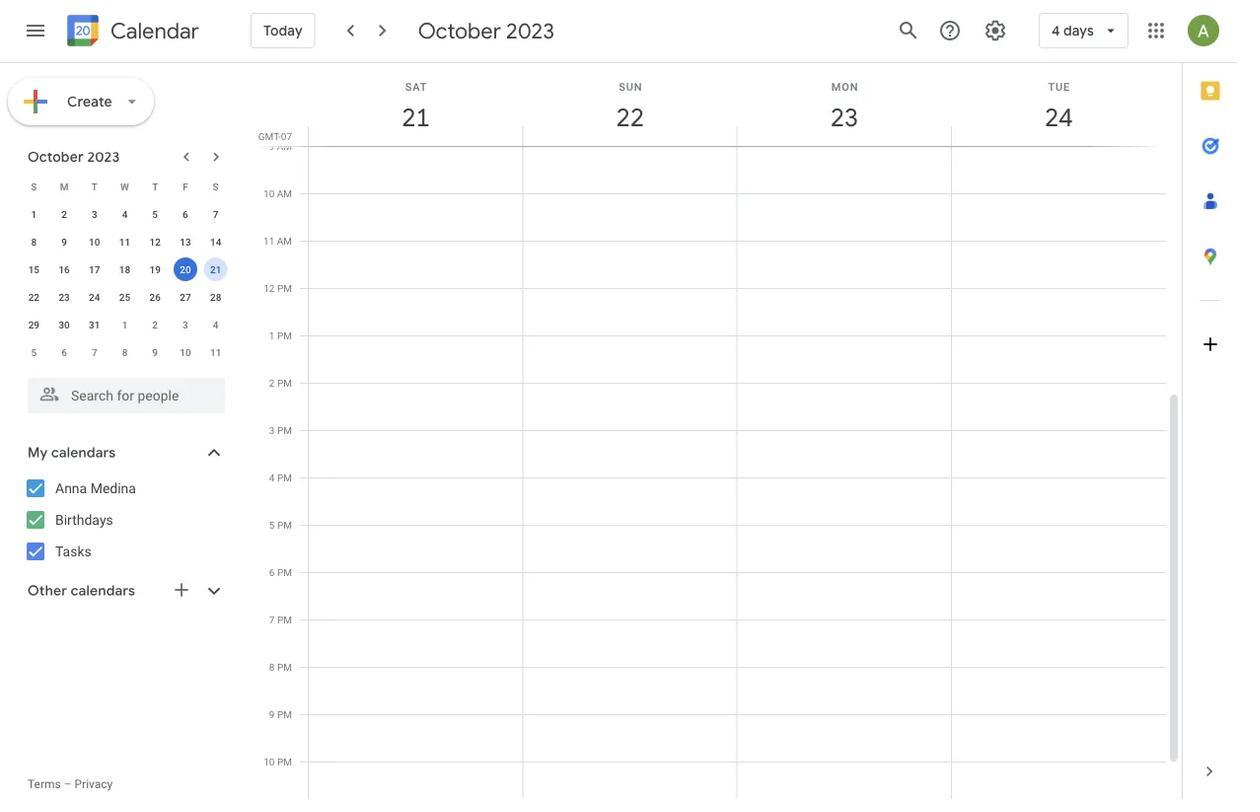 Task type: describe. For each thing, give the bounding box(es) containing it.
today button
[[251, 7, 315, 54]]

4 pm
[[269, 472, 292, 483]]

1 t from the left
[[92, 181, 97, 192]]

29
[[28, 319, 39, 331]]

9 up 16 'element' at left
[[61, 236, 67, 248]]

november 11 element
[[204, 340, 228, 364]]

5 for 5 pm
[[269, 519, 275, 531]]

terms link
[[28, 777, 61, 791]]

15 element
[[22, 258, 46, 281]]

2 for 2 pm
[[269, 377, 275, 389]]

22 inside column header
[[615, 101, 643, 134]]

14
[[210, 236, 221, 248]]

add other calendars image
[[172, 580, 191, 600]]

24 element
[[83, 285, 106, 309]]

row containing 8
[[19, 228, 231, 256]]

row containing 5
[[19, 338, 231, 366]]

22 column header
[[522, 63, 738, 146]]

gmt-
[[258, 130, 281, 142]]

medina
[[90, 480, 136, 496]]

31 element
[[83, 313, 106, 336]]

pm for 5 pm
[[277, 519, 292, 531]]

sun
[[619, 80, 643, 93]]

30 element
[[52, 313, 76, 336]]

create
[[67, 93, 112, 111]]

10 for 10 'element'
[[89, 236, 100, 248]]

november 5 element
[[22, 340, 46, 364]]

4 for november 4 element
[[213, 319, 219, 331]]

november 4 element
[[204, 313, 228, 336]]

2 t from the left
[[152, 181, 158, 192]]

10 am
[[263, 187, 292, 199]]

07
[[281, 130, 292, 142]]

7 for 7 pm
[[269, 614, 275, 626]]

16 element
[[52, 258, 76, 281]]

7 for november 7 element
[[92, 346, 97, 358]]

mon
[[832, 80, 859, 93]]

22 element
[[22, 285, 46, 309]]

17 element
[[83, 258, 106, 281]]

11 am
[[263, 235, 292, 247]]

12 pm
[[264, 282, 292, 294]]

22 inside october 2023 grid
[[28, 291, 39, 303]]

17
[[89, 263, 100, 275]]

14 element
[[204, 230, 228, 254]]

calendar heading
[[107, 17, 199, 45]]

1 for november 1 element
[[122, 319, 128, 331]]

12 element
[[143, 230, 167, 254]]

31
[[89, 319, 100, 331]]

28 element
[[204, 285, 228, 309]]

0 vertical spatial 6
[[183, 208, 188, 220]]

pm for 4 pm
[[277, 472, 292, 483]]

november 6 element
[[52, 340, 76, 364]]

1 s from the left
[[31, 181, 37, 192]]

calendars for my calendars
[[51, 444, 116, 462]]

4 up 11 element
[[122, 208, 128, 220]]

11 for november 11 "element"
[[210, 346, 221, 358]]

24 inside october 2023 grid
[[89, 291, 100, 303]]

22 link
[[608, 95, 653, 140]]

sat
[[405, 80, 427, 93]]

pm for 10 pm
[[277, 756, 292, 768]]

10 element
[[83, 230, 106, 254]]

am for 11 am
[[277, 235, 292, 247]]

other calendars button
[[4, 575, 245, 607]]

tasks
[[55, 543, 91, 559]]

privacy
[[75, 777, 113, 791]]

8 pm
[[269, 661, 292, 673]]

2 pm
[[269, 377, 292, 389]]

21 cell
[[201, 256, 231, 283]]

26 element
[[143, 285, 167, 309]]

create button
[[8, 78, 154, 125]]

pm for 8 pm
[[277, 661, 292, 673]]

my calendars button
[[4, 437, 245, 469]]

f
[[183, 181, 188, 192]]

november 3 element
[[174, 313, 197, 336]]

27
[[180, 291, 191, 303]]

4 days button
[[1039, 7, 1129, 54]]

pm for 9 pm
[[277, 708, 292, 720]]

5 pm
[[269, 519, 292, 531]]

2 s from the left
[[213, 181, 219, 192]]

0 horizontal spatial 2023
[[87, 148, 120, 166]]

20, today element
[[174, 258, 197, 281]]

24 inside column header
[[1044, 101, 1072, 134]]

1 vertical spatial october
[[28, 148, 84, 166]]

4 for 4 pm
[[269, 472, 275, 483]]

pm for 7 pm
[[277, 614, 292, 626]]

settings menu image
[[984, 19, 1007, 42]]

anna
[[55, 480, 87, 496]]

privacy link
[[75, 777, 113, 791]]

21 link
[[393, 95, 439, 140]]

8 for 8 pm
[[269, 661, 275, 673]]

0 horizontal spatial october 2023
[[28, 148, 120, 166]]

23 column header
[[737, 63, 952, 146]]

row containing 29
[[19, 311, 231, 338]]

6 for november 6 element
[[61, 346, 67, 358]]

21 inside cell
[[210, 263, 221, 275]]

today
[[263, 22, 303, 39]]

21 inside column header
[[401, 101, 429, 134]]

my calendars
[[28, 444, 116, 462]]

23 inside mon 23
[[829, 101, 858, 134]]

9 for 9 am
[[269, 140, 275, 152]]

10 for november 10 'element'
[[180, 346, 191, 358]]

november 2 element
[[143, 313, 167, 336]]



Task type: locate. For each thing, give the bounding box(es) containing it.
0 horizontal spatial t
[[92, 181, 97, 192]]

23 down mon
[[829, 101, 858, 134]]

row
[[19, 173, 231, 200], [19, 200, 231, 228], [19, 228, 231, 256], [19, 256, 231, 283], [19, 283, 231, 311], [19, 311, 231, 338], [19, 338, 231, 366]]

0 vertical spatial 7
[[213, 208, 219, 220]]

2 vertical spatial am
[[277, 235, 292, 247]]

calendars for other calendars
[[71, 582, 135, 600]]

4 days
[[1052, 22, 1094, 39]]

3 for november 3 element
[[183, 319, 188, 331]]

7 pm
[[269, 614, 292, 626]]

1 am from the top
[[277, 140, 292, 152]]

5
[[152, 208, 158, 220], [31, 346, 37, 358], [269, 519, 275, 531]]

16
[[59, 263, 70, 275]]

9 for november 9 element
[[152, 346, 158, 358]]

11 inside "element"
[[210, 346, 221, 358]]

10 pm
[[264, 756, 292, 768]]

27 element
[[174, 285, 197, 309]]

7 down 6 pm
[[269, 614, 275, 626]]

my
[[28, 444, 48, 462]]

8 for november 8 'element'
[[122, 346, 128, 358]]

0 horizontal spatial 2
[[61, 208, 67, 220]]

2 vertical spatial 5
[[269, 519, 275, 531]]

1 vertical spatial 7
[[92, 346, 97, 358]]

october up sat on the left of the page
[[418, 17, 501, 44]]

10 down november 3 element
[[180, 346, 191, 358]]

pm up 5 pm
[[277, 472, 292, 483]]

t right "m"
[[92, 181, 97, 192]]

0 vertical spatial am
[[277, 140, 292, 152]]

1 vertical spatial 22
[[28, 291, 39, 303]]

1 vertical spatial 2023
[[87, 148, 120, 166]]

1 horizontal spatial 2023
[[506, 17, 554, 44]]

28
[[210, 291, 221, 303]]

0 vertical spatial 12
[[149, 236, 161, 248]]

3
[[92, 208, 97, 220], [183, 319, 188, 331], [269, 424, 275, 436]]

pm down the 4 pm
[[277, 519, 292, 531]]

10 up 11 am
[[263, 187, 275, 199]]

4 down the 28 element
[[213, 319, 219, 331]]

1 horizontal spatial 23
[[829, 101, 858, 134]]

5 row from the top
[[19, 283, 231, 311]]

0 horizontal spatial 22
[[28, 291, 39, 303]]

9 left 07
[[269, 140, 275, 152]]

1 vertical spatial am
[[277, 187, 292, 199]]

1 pm from the top
[[277, 282, 292, 294]]

1 horizontal spatial 1
[[122, 319, 128, 331]]

main drawer image
[[24, 19, 47, 42]]

1 up november 8 'element'
[[122, 319, 128, 331]]

pm up 7 pm
[[277, 566, 292, 578]]

10 for 10 pm
[[264, 756, 275, 768]]

1 horizontal spatial 7
[[213, 208, 219, 220]]

1 vertical spatial october 2023
[[28, 148, 120, 166]]

6 for 6 pm
[[269, 566, 275, 578]]

10 inside 10 'element'
[[89, 236, 100, 248]]

october up "m"
[[28, 148, 84, 166]]

0 horizontal spatial 21
[[210, 263, 221, 275]]

6 down 30 element
[[61, 346, 67, 358]]

11 for 11 am
[[263, 235, 275, 247]]

2 am from the top
[[277, 187, 292, 199]]

10 for 10 am
[[263, 187, 275, 199]]

pm up 1 pm
[[277, 282, 292, 294]]

23 link
[[822, 95, 867, 140]]

26
[[149, 291, 161, 303]]

19
[[149, 263, 161, 275]]

0 horizontal spatial 7
[[92, 346, 97, 358]]

22
[[615, 101, 643, 134], [28, 291, 39, 303]]

row down 11 element
[[19, 256, 231, 283]]

9 am
[[269, 140, 292, 152]]

0 horizontal spatial 8
[[31, 236, 37, 248]]

0 horizontal spatial 11
[[119, 236, 130, 248]]

1 horizontal spatial 24
[[1044, 101, 1072, 134]]

5 for november 5 element
[[31, 346, 37, 358]]

t
[[92, 181, 97, 192], [152, 181, 158, 192]]

october 2023 grid
[[19, 173, 231, 366]]

grid containing 21
[[253, 63, 1182, 800]]

s
[[31, 181, 37, 192], [213, 181, 219, 192]]

4
[[1052, 22, 1060, 39], [122, 208, 128, 220], [213, 319, 219, 331], [269, 472, 275, 483]]

anna medina
[[55, 480, 136, 496]]

12 for 12 pm
[[264, 282, 275, 294]]

pm
[[277, 282, 292, 294], [277, 330, 292, 341], [277, 377, 292, 389], [277, 424, 292, 436], [277, 472, 292, 483], [277, 519, 292, 531], [277, 566, 292, 578], [277, 614, 292, 626], [277, 661, 292, 673], [277, 708, 292, 720], [277, 756, 292, 768]]

6 down f
[[183, 208, 188, 220]]

22 up 29
[[28, 291, 39, 303]]

0 horizontal spatial 24
[[89, 291, 100, 303]]

row containing 1
[[19, 200, 231, 228]]

1 pm
[[269, 330, 292, 341]]

21
[[401, 101, 429, 134], [210, 263, 221, 275]]

november 10 element
[[174, 340, 197, 364]]

12 for 12
[[149, 236, 161, 248]]

11 up the "18"
[[119, 236, 130, 248]]

5 down the 4 pm
[[269, 519, 275, 531]]

25
[[119, 291, 130, 303]]

s right f
[[213, 181, 219, 192]]

grid
[[253, 63, 1182, 800]]

1 horizontal spatial 6
[[183, 208, 188, 220]]

4 up 5 pm
[[269, 472, 275, 483]]

9 down november 2 element at the top
[[152, 346, 158, 358]]

1
[[31, 208, 37, 220], [122, 319, 128, 331], [269, 330, 275, 341]]

0 vertical spatial 23
[[829, 101, 858, 134]]

19 element
[[143, 258, 167, 281]]

12 down 11 am
[[264, 282, 275, 294]]

7
[[213, 208, 219, 220], [92, 346, 97, 358], [269, 614, 275, 626]]

3 up the 4 pm
[[269, 424, 275, 436]]

3 up november 10 'element'
[[183, 319, 188, 331]]

24 down tue
[[1044, 101, 1072, 134]]

october 2023
[[418, 17, 554, 44], [28, 148, 120, 166]]

calendars
[[51, 444, 116, 462], [71, 582, 135, 600]]

1 vertical spatial 6
[[61, 346, 67, 358]]

2 down '26' element
[[152, 319, 158, 331]]

9
[[269, 140, 275, 152], [61, 236, 67, 248], [152, 346, 158, 358], [269, 708, 275, 720]]

0 vertical spatial 2
[[61, 208, 67, 220]]

3 pm from the top
[[277, 377, 292, 389]]

november 1 element
[[113, 313, 137, 336]]

my calendars list
[[4, 473, 245, 567]]

23 element
[[52, 285, 76, 309]]

0 vertical spatial october
[[418, 17, 501, 44]]

8 pm from the top
[[277, 614, 292, 626]]

row down november 1 element
[[19, 338, 231, 366]]

11 down november 4 element
[[210, 346, 221, 358]]

0 horizontal spatial 5
[[31, 346, 37, 358]]

12
[[149, 236, 161, 248], [264, 282, 275, 294]]

2 horizontal spatial 3
[[269, 424, 275, 436]]

2 horizontal spatial 1
[[269, 330, 275, 341]]

1 horizontal spatial october
[[418, 17, 501, 44]]

2 pm from the top
[[277, 330, 292, 341]]

24 link
[[1036, 95, 1082, 140]]

13 element
[[174, 230, 197, 254]]

Search for people text field
[[39, 378, 213, 413]]

6
[[183, 208, 188, 220], [61, 346, 67, 358], [269, 566, 275, 578]]

pm for 6 pm
[[277, 566, 292, 578]]

6 pm
[[269, 566, 292, 578]]

0 vertical spatial 24
[[1044, 101, 1072, 134]]

4 left days
[[1052, 22, 1060, 39]]

row down w
[[19, 200, 231, 228]]

24 up 31
[[89, 291, 100, 303]]

8 inside 'element'
[[122, 346, 128, 358]]

1 horizontal spatial 3
[[183, 319, 188, 331]]

row group containing 1
[[19, 200, 231, 366]]

18
[[119, 263, 130, 275]]

birthdays
[[55, 512, 113, 528]]

pm down 1 pm
[[277, 377, 292, 389]]

1 vertical spatial 8
[[122, 346, 128, 358]]

10
[[263, 187, 275, 199], [89, 236, 100, 248], [180, 346, 191, 358], [264, 756, 275, 768]]

7 row from the top
[[19, 338, 231, 366]]

15
[[28, 263, 39, 275]]

11 pm from the top
[[277, 756, 292, 768]]

2 horizontal spatial 8
[[269, 661, 275, 673]]

pm down 6 pm
[[277, 614, 292, 626]]

5 pm from the top
[[277, 472, 292, 483]]

1 for 1 pm
[[269, 330, 275, 341]]

2 horizontal spatial 5
[[269, 519, 275, 531]]

2 vertical spatial 3
[[269, 424, 275, 436]]

21 column header
[[308, 63, 523, 146]]

24
[[1044, 101, 1072, 134], [89, 291, 100, 303]]

23 inside row group
[[59, 291, 70, 303]]

1 vertical spatial 24
[[89, 291, 100, 303]]

calendars down tasks
[[71, 582, 135, 600]]

october 2023 up sat on the left of the page
[[418, 17, 554, 44]]

20
[[180, 263, 191, 275]]

9 pm
[[269, 708, 292, 720]]

1 row from the top
[[19, 173, 231, 200]]

2 horizontal spatial 6
[[269, 566, 275, 578]]

24 column header
[[951, 63, 1166, 146]]

10 inside november 10 'element'
[[180, 346, 191, 358]]

calendar
[[111, 17, 199, 45]]

7 down 31 'element'
[[92, 346, 97, 358]]

4 pm from the top
[[277, 424, 292, 436]]

0 vertical spatial 3
[[92, 208, 97, 220]]

terms
[[28, 777, 61, 791]]

5 up 12 element
[[152, 208, 158, 220]]

12 up '19'
[[149, 236, 161, 248]]

3 am from the top
[[277, 235, 292, 247]]

2023
[[506, 17, 554, 44], [87, 148, 120, 166]]

row containing 22
[[19, 283, 231, 311]]

1 down the 12 pm
[[269, 330, 275, 341]]

4 row from the top
[[19, 256, 231, 283]]

m
[[60, 181, 69, 192]]

pm up 2 pm
[[277, 330, 292, 341]]

10 up 17
[[89, 236, 100, 248]]

2 for november 2 element at the top
[[152, 319, 158, 331]]

november 8 element
[[113, 340, 137, 364]]

pm for 1 pm
[[277, 330, 292, 341]]

row up 18 element
[[19, 228, 231, 256]]

1 vertical spatial 21
[[210, 263, 221, 275]]

4 for 4 days
[[1052, 22, 1060, 39]]

12 inside grid
[[264, 282, 275, 294]]

calendar element
[[63, 11, 199, 54]]

gmt-07
[[258, 130, 292, 142]]

tab list
[[1183, 63, 1237, 744]]

1 horizontal spatial s
[[213, 181, 219, 192]]

1 vertical spatial calendars
[[71, 582, 135, 600]]

1 horizontal spatial 5
[[152, 208, 158, 220]]

11 for 11 element
[[119, 236, 130, 248]]

13
[[180, 236, 191, 248]]

row group
[[19, 200, 231, 366]]

1 vertical spatial 12
[[264, 282, 275, 294]]

am up 10 am
[[277, 140, 292, 152]]

1 horizontal spatial october 2023
[[418, 17, 554, 44]]

1 vertical spatial 5
[[31, 346, 37, 358]]

3 inside november 3 element
[[183, 319, 188, 331]]

sun 22
[[615, 80, 643, 134]]

am
[[277, 140, 292, 152], [277, 187, 292, 199], [277, 235, 292, 247]]

3 for 3 pm
[[269, 424, 275, 436]]

0 vertical spatial 2023
[[506, 17, 554, 44]]

october
[[418, 17, 501, 44], [28, 148, 84, 166]]

1 horizontal spatial t
[[152, 181, 158, 192]]

october 2023 up "m"
[[28, 148, 120, 166]]

2 down "m"
[[61, 208, 67, 220]]

9 up 10 pm
[[269, 708, 275, 720]]

2
[[61, 208, 67, 220], [152, 319, 158, 331], [269, 377, 275, 389]]

18 element
[[113, 258, 137, 281]]

other calendars
[[28, 582, 135, 600]]

20 cell
[[170, 256, 201, 283]]

1 up 15 element
[[31, 208, 37, 220]]

23 down 16
[[59, 291, 70, 303]]

0 vertical spatial 8
[[31, 236, 37, 248]]

0 horizontal spatial 1
[[31, 208, 37, 220]]

terms – privacy
[[28, 777, 113, 791]]

tue 24
[[1044, 80, 1072, 134]]

8 down november 1 element
[[122, 346, 128, 358]]

calendars up anna medina
[[51, 444, 116, 462]]

11 down 10 am
[[263, 235, 275, 247]]

tue
[[1048, 80, 1071, 93]]

row containing 15
[[19, 256, 231, 283]]

6 inside grid
[[269, 566, 275, 578]]

1 vertical spatial 23
[[59, 291, 70, 303]]

november 9 element
[[143, 340, 167, 364]]

3 inside grid
[[269, 424, 275, 436]]

1 horizontal spatial 2
[[152, 319, 158, 331]]

9 for 9 pm
[[269, 708, 275, 720]]

0 vertical spatial october 2023
[[418, 17, 554, 44]]

pm down the 8 pm in the bottom left of the page
[[277, 708, 292, 720]]

30
[[59, 319, 70, 331]]

0 horizontal spatial 3
[[92, 208, 97, 220]]

mon 23
[[829, 80, 859, 134]]

pm down 7 pm
[[277, 661, 292, 673]]

23
[[829, 101, 858, 134], [59, 291, 70, 303]]

1 horizontal spatial 21
[[401, 101, 429, 134]]

days
[[1064, 22, 1094, 39]]

0 horizontal spatial 23
[[59, 291, 70, 303]]

0 horizontal spatial s
[[31, 181, 37, 192]]

am down 9 am
[[277, 187, 292, 199]]

pm down 9 pm
[[277, 756, 292, 768]]

11 element
[[113, 230, 137, 254]]

row up 11 element
[[19, 173, 231, 200]]

s left "m"
[[31, 181, 37, 192]]

29 element
[[22, 313, 46, 336]]

6 pm from the top
[[277, 519, 292, 531]]

10 pm from the top
[[277, 708, 292, 720]]

1 horizontal spatial 8
[[122, 346, 128, 358]]

25 element
[[113, 285, 137, 309]]

0 vertical spatial 21
[[401, 101, 429, 134]]

7 pm from the top
[[277, 566, 292, 578]]

6 row from the top
[[19, 311, 231, 338]]

5 down 29 element
[[31, 346, 37, 358]]

0 horizontal spatial october
[[28, 148, 84, 166]]

sat 21
[[401, 80, 429, 134]]

2 down 1 pm
[[269, 377, 275, 389]]

2 vertical spatial 6
[[269, 566, 275, 578]]

row up november 8 'element'
[[19, 311, 231, 338]]

8 up 9 pm
[[269, 661, 275, 673]]

8 up 15 element
[[31, 236, 37, 248]]

1 horizontal spatial 22
[[615, 101, 643, 134]]

0 vertical spatial 5
[[152, 208, 158, 220]]

other
[[28, 582, 67, 600]]

0 horizontal spatial 6
[[61, 346, 67, 358]]

1 horizontal spatial 12
[[264, 282, 275, 294]]

–
[[64, 777, 72, 791]]

row containing s
[[19, 173, 231, 200]]

2 vertical spatial 7
[[269, 614, 275, 626]]

1 vertical spatial 3
[[183, 319, 188, 331]]

row up november 1 element
[[19, 283, 231, 311]]

2 vertical spatial 2
[[269, 377, 275, 389]]

None search field
[[0, 370, 245, 413]]

4 inside popup button
[[1052, 22, 1060, 39]]

21 element
[[204, 258, 228, 281]]

8 inside grid
[[269, 661, 275, 673]]

2 horizontal spatial 2
[[269, 377, 275, 389]]

21 up 28
[[210, 263, 221, 275]]

0 horizontal spatial 12
[[149, 236, 161, 248]]

6 up 7 pm
[[269, 566, 275, 578]]

8
[[31, 236, 37, 248], [122, 346, 128, 358], [269, 661, 275, 673]]

7 up 14 element
[[213, 208, 219, 220]]

11
[[263, 235, 275, 247], [119, 236, 130, 248], [210, 346, 221, 358]]

2 vertical spatial 8
[[269, 661, 275, 673]]

1 vertical spatial 2
[[152, 319, 158, 331]]

am up the 12 pm
[[277, 235, 292, 247]]

0 vertical spatial 22
[[615, 101, 643, 134]]

22 down sun
[[615, 101, 643, 134]]

2 horizontal spatial 11
[[263, 235, 275, 247]]

am for 9 am
[[277, 140, 292, 152]]

am for 10 am
[[277, 187, 292, 199]]

t left f
[[152, 181, 158, 192]]

12 inside 'row'
[[149, 236, 161, 248]]

0 vertical spatial calendars
[[51, 444, 116, 462]]

2 row from the top
[[19, 200, 231, 228]]

pm up the 4 pm
[[277, 424, 292, 436]]

3 row from the top
[[19, 228, 231, 256]]

november 7 element
[[83, 340, 106, 364]]

10 down 9 pm
[[264, 756, 275, 768]]

3 pm
[[269, 424, 292, 436]]

1 horizontal spatial 11
[[210, 346, 221, 358]]

pm for 12 pm
[[277, 282, 292, 294]]

21 down sat on the left of the page
[[401, 101, 429, 134]]

pm for 3 pm
[[277, 424, 292, 436]]

9 pm from the top
[[277, 661, 292, 673]]

2 horizontal spatial 7
[[269, 614, 275, 626]]

pm for 2 pm
[[277, 377, 292, 389]]

3 up 10 'element'
[[92, 208, 97, 220]]

w
[[120, 181, 129, 192]]



Task type: vqa. For each thing, say whether or not it's contained in the screenshot.
Full moon 4:26am
no



